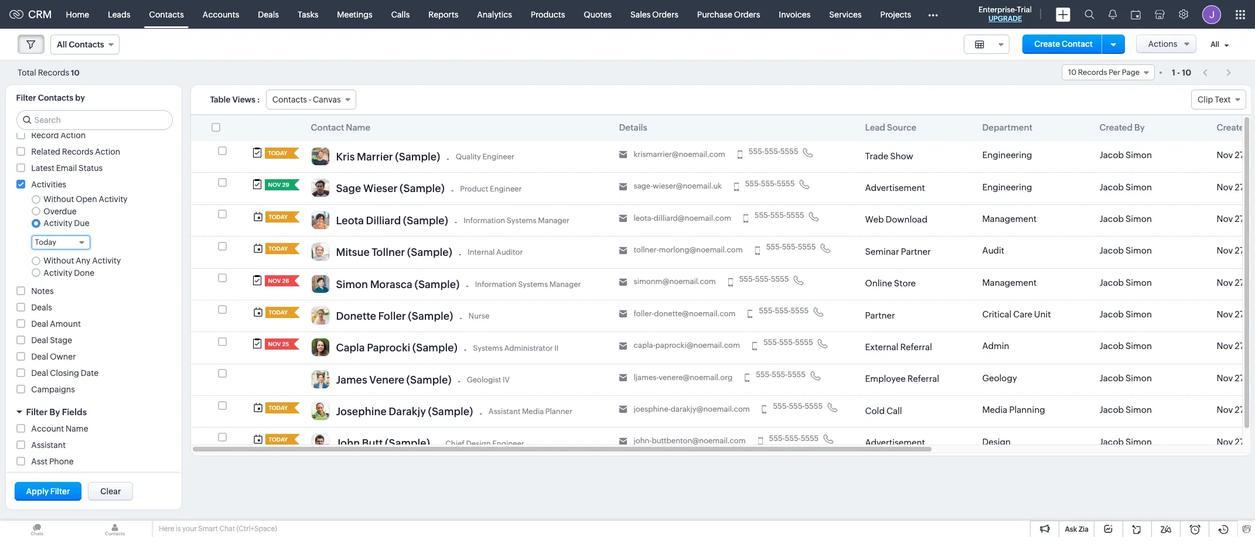 Task type: describe. For each thing, give the bounding box(es) containing it.
today for kris marrier (sample)
[[268, 150, 287, 156]]

1 horizontal spatial partner
[[901, 247, 931, 257]]

(sample) for sage wieser (sample)
[[400, 182, 445, 195]]

contacts link
[[140, 0, 193, 28]]

show
[[890, 151, 914, 161]]

10 inside field
[[1068, 68, 1077, 77]]

iv
[[503, 376, 510, 384]]

lead source
[[865, 122, 917, 132]]

calls
[[391, 10, 410, 19]]

apply filter
[[26, 487, 70, 496]]

27, for sage wieser (sample)
[[1235, 182, 1246, 192]]

trial
[[1017, 5, 1032, 14]]

jacob for mitsue tollner (sample)
[[1100, 246, 1124, 256]]

- for donette foller (sample)
[[460, 313, 462, 323]]

leads link
[[99, 0, 140, 28]]

simon for capla paprocki (sample)
[[1126, 341, 1152, 351]]

20 for john butt (sample)
[[1248, 437, 1255, 447]]

0 vertical spatial contact name
[[311, 122, 370, 132]]

- for josephine darakjy (sample)
[[480, 409, 482, 418]]

lead
[[865, 122, 885, 132]]

2 vertical spatial name
[[64, 473, 86, 483]]

critical care unit
[[983, 309, 1051, 319]]

accounts
[[203, 10, 239, 19]]

all contacts
[[57, 40, 104, 49]]

create contact
[[1035, 39, 1093, 49]]

today for john butt (sample)
[[269, 437, 288, 443]]

deal for deal owner
[[31, 352, 48, 361]]

chat
[[219, 525, 235, 533]]

27, for capla paprocki (sample)
[[1235, 341, 1246, 351]]

upgrade
[[989, 15, 1022, 23]]

10 records per page
[[1068, 68, 1140, 77]]

search element
[[1078, 0, 1102, 29]]

employee
[[865, 374, 906, 384]]

- for mitsue tollner (sample)
[[459, 250, 461, 259]]

All Contacts field
[[50, 35, 119, 55]]

record
[[31, 131, 59, 140]]

external
[[865, 342, 899, 352]]

chief design engineer
[[446, 439, 524, 448]]

records for per
[[1078, 68, 1107, 77]]

activity up notes
[[44, 268, 72, 278]]

advertisement for john butt (sample)
[[865, 438, 925, 448]]

geologist
[[467, 376, 501, 384]]

home
[[66, 10, 89, 19]]

nov 26
[[268, 277, 289, 284]]

donette foller (sample)
[[336, 310, 453, 322]]

2 vertical spatial systems
[[473, 344, 503, 353]]

manager for leota dilliard (sample)
[[538, 216, 570, 225]]

chats image
[[0, 521, 74, 537]]

without open activity
[[44, 195, 128, 204]]

accounts link
[[193, 0, 249, 28]]

download
[[886, 215, 928, 225]]

sage wieser (sample) link
[[336, 182, 445, 198]]

buttbenton@noemail.com
[[652, 437, 746, 446]]

nov for kris marrier (sample)
[[1217, 150, 1233, 160]]

icon_mail image for james venere (sample)
[[619, 374, 627, 382]]

krismarrier@noemail.com link
[[634, 150, 725, 159]]

ask
[[1065, 526, 1077, 534]]

deal for deal closing date
[[31, 368, 48, 378]]

closing
[[50, 368, 79, 378]]

filter inside button
[[50, 487, 70, 496]]

today inside field
[[35, 238, 56, 247]]

management for leota dilliard (sample)
[[983, 214, 1037, 224]]

geologist iv
[[467, 376, 510, 384]]

by
[[75, 93, 85, 103]]

jacob simon for sage wieser (sample)
[[1100, 182, 1152, 192]]

nov for donette foller (sample)
[[1217, 309, 1233, 319]]

deal owner
[[31, 352, 76, 361]]

jacob for simon morasca (sample)
[[1100, 278, 1124, 288]]

- for john butt (sample)
[[437, 441, 439, 450]]

icon_mail image for sage wieser (sample)
[[619, 183, 627, 191]]

- for james venere (sample)
[[458, 377, 461, 386]]

simon for leota dilliard (sample)
[[1126, 214, 1152, 224]]

views
[[232, 95, 256, 104]]

1 vertical spatial contact
[[311, 122, 344, 132]]

contacts right :
[[272, 95, 307, 104]]

jacob simon for kris marrier (sample)
[[1100, 150, 1152, 160]]

nov for mitsue tollner (sample)
[[1217, 246, 1233, 256]]

capla paprocki (sample) link
[[336, 342, 458, 357]]

27, for donette foller (sample)
[[1235, 309, 1246, 319]]

leota-
[[634, 214, 654, 223]]

reports link
[[419, 0, 468, 28]]

contact inside button
[[1062, 39, 1093, 49]]

canvas profile image image for james venere (sample)
[[311, 370, 330, 389]]

filter for filter by fields
[[26, 407, 48, 417]]

0 horizontal spatial partner
[[865, 310, 895, 320]]

0 vertical spatial name
[[346, 122, 370, 132]]

icon_mail image for josephine darakjy (sample)
[[619, 406, 627, 414]]

crm
[[28, 8, 52, 21]]

- for capla paprocki (sample)
[[464, 345, 467, 355]]

create menu image
[[1056, 7, 1071, 21]]

simonm@noemail.com
[[634, 277, 716, 286]]

jacob simon for mitsue tollner (sample)
[[1100, 246, 1152, 256]]

contacts image
[[78, 521, 152, 537]]

simon morasca (sample)
[[336, 278, 460, 290]]

engineer for kris marrier (sample)
[[483, 153, 514, 161]]

audit
[[983, 246, 1004, 256]]

nov 27, 20 for james venere (sample)
[[1217, 373, 1255, 383]]

(sample) for capla paprocki (sample)
[[412, 342, 458, 354]]

nov 27, 20 for mitsue tollner (sample)
[[1217, 246, 1255, 256]]

paprocki
[[367, 342, 410, 354]]

donette@noemail.com
[[654, 309, 736, 318]]

media planning
[[983, 405, 1045, 415]]

simon morasca (sample) link
[[336, 278, 460, 294]]

due
[[74, 219, 89, 228]]

critical
[[983, 309, 1012, 319]]

sales orders
[[631, 10, 679, 19]]

canvas profile image image for mitsue tollner (sample)
[[311, 243, 330, 261]]

activity done
[[44, 268, 94, 278]]

here
[[159, 525, 174, 533]]

(sample) for kris marrier (sample)
[[395, 151, 440, 163]]

nov 25
[[268, 341, 289, 348]]

- inside field
[[309, 95, 311, 104]]

tollner-morlong@noemail.com
[[634, 246, 743, 254]]

trade
[[865, 151, 889, 161]]

activity down overdue
[[44, 219, 72, 228]]

(sample) for leota dilliard (sample)
[[403, 214, 448, 227]]

canvas
[[313, 95, 341, 104]]

deal closing date
[[31, 368, 99, 378]]

krismarrier@noemail.com
[[634, 150, 725, 159]]

actions
[[1148, 39, 1178, 49]]

deal for deal amount
[[31, 319, 48, 329]]

0 vertical spatial deals
[[258, 10, 279, 19]]

seminar partner
[[865, 247, 931, 257]]

account name
[[31, 424, 88, 434]]

nov 27, 20 for capla paprocki (sample)
[[1217, 341, 1255, 351]]

today for donette foller (sample)
[[269, 309, 288, 316]]

created for created t
[[1217, 122, 1250, 132]]

is
[[176, 525, 181, 533]]

venere
[[369, 374, 404, 386]]

wieser@noemail.uk
[[653, 182, 722, 191]]

jacob simon for leota dilliard (sample)
[[1100, 214, 1152, 224]]

enterprise-trial upgrade
[[979, 5, 1032, 23]]

donette foller (sample) link
[[336, 310, 453, 325]]

tasks
[[298, 10, 318, 19]]

0 horizontal spatial deals
[[31, 303, 52, 312]]

joesphine-
[[634, 405, 671, 414]]

contacts left the by
[[38, 93, 73, 103]]

created for created by
[[1100, 122, 1133, 132]]

jacob simon for josephine darakjy (sample)
[[1100, 405, 1152, 415]]

web
[[865, 215, 884, 225]]

nov 29
[[268, 182, 289, 188]]

today link for josephine darakjy (sample)
[[265, 403, 289, 414]]

canvas profile image image for leota dilliard (sample)
[[311, 211, 330, 230]]

table views :
[[210, 95, 260, 104]]

tasks link
[[288, 0, 328, 28]]

filter contacts by
[[16, 93, 85, 103]]

(sample) for josephine darakjy (sample)
[[428, 406, 473, 418]]

- for kris marrier (sample)
[[447, 154, 449, 163]]

amount
[[50, 319, 81, 329]]

jacob simon for john butt (sample)
[[1100, 437, 1152, 447]]

assistant for assistant media planner
[[489, 407, 521, 416]]

engineering for sage wieser (sample)
[[983, 182, 1032, 192]]

nurse
[[469, 312, 489, 321]]

apply
[[26, 487, 49, 496]]

manager for simon morasca (sample)
[[550, 280, 581, 289]]

open
[[76, 195, 97, 204]]

(sample) for mitsue tollner (sample)
[[407, 246, 452, 259]]

planner
[[545, 407, 572, 416]]

filter by fields
[[26, 407, 87, 417]]

jacob for james venere (sample)
[[1100, 373, 1124, 383]]

today link for leota dilliard (sample)
[[265, 211, 289, 223]]

27, for leota dilliard (sample)
[[1235, 214, 1246, 224]]

sage-wieser@noemail.uk link
[[634, 182, 722, 191]]

canvas profile image image for john butt (sample)
[[311, 434, 330, 453]]

engineering for kris marrier (sample)
[[983, 150, 1032, 160]]

today for josephine darakjy (sample)
[[269, 405, 288, 411]]

tollner-
[[634, 246, 659, 254]]

nov 27, 20 for kris marrier (sample)
[[1217, 150, 1255, 160]]

27, for simon morasca (sample)
[[1235, 278, 1246, 288]]

0 horizontal spatial design
[[466, 439, 491, 448]]

joesphine-darakjy@noemail.com
[[634, 405, 750, 414]]

referral for james venere (sample)
[[908, 374, 939, 384]]

james
[[336, 374, 367, 386]]

29
[[282, 182, 289, 188]]

enterprise-
[[979, 5, 1017, 14]]

today link for kris marrier (sample)
[[265, 148, 289, 159]]



Task type: locate. For each thing, give the bounding box(es) containing it.
20 for sage wieser (sample)
[[1248, 182, 1255, 192]]

icon_mail image left "capla-" at bottom
[[619, 342, 627, 350]]

information systems manager for simon morasca (sample)
[[475, 280, 581, 289]]

filter by fields button
[[6, 402, 181, 422]]

1 vertical spatial name
[[66, 424, 88, 434]]

2 vertical spatial engineer
[[492, 439, 524, 448]]

records left per on the top of the page
[[1078, 68, 1107, 77]]

text
[[1215, 95, 1231, 104]]

6 nov 27, 20 from the top
[[1217, 309, 1255, 319]]

nov 27, 20 for donette foller (sample)
[[1217, 309, 1255, 319]]

0 vertical spatial by
[[1135, 122, 1145, 132]]

1 engineering from the top
[[983, 150, 1032, 160]]

media left planner
[[522, 407, 544, 416]]

7 27, from the top
[[1235, 341, 1246, 351]]

(sample) down josephine darakjy (sample) link
[[385, 437, 430, 450]]

advertisement up the web download in the right top of the page
[[865, 183, 925, 193]]

2 vertical spatial filter
[[50, 487, 70, 496]]

0 horizontal spatial action
[[60, 131, 86, 140]]

- for leota dilliard (sample)
[[455, 218, 457, 227]]

9 27, from the top
[[1235, 405, 1246, 415]]

3 nov 27, 20 from the top
[[1217, 214, 1255, 224]]

3 canvas profile image image from the top
[[311, 211, 330, 230]]

8 nov 27, 20 from the top
[[1217, 373, 1255, 383]]

27, for james venere (sample)
[[1235, 373, 1246, 383]]

nov for james venere (sample)
[[1217, 373, 1233, 383]]

4 nov from the top
[[1217, 246, 1233, 256]]

canvas profile image image left donette
[[311, 306, 330, 325]]

2 27, from the top
[[1235, 182, 1246, 192]]

design
[[983, 437, 1011, 447], [466, 439, 491, 448]]

2 without from the top
[[44, 256, 74, 266]]

darakjy
[[389, 406, 426, 418]]

1 management from the top
[[983, 214, 1037, 224]]

simon for kris marrier (sample)
[[1126, 150, 1152, 160]]

systems down 'auditor' on the left
[[518, 280, 548, 289]]

1 horizontal spatial all
[[1211, 41, 1220, 49]]

1 vertical spatial engineering
[[983, 182, 1032, 192]]

(sample) right the morasca on the left of page
[[415, 278, 460, 290]]

1 vertical spatial assistant
[[31, 441, 66, 450]]

without for without any activity
[[44, 256, 74, 266]]

icon_mail image left joesphine-
[[619, 406, 627, 414]]

trade show
[[865, 151, 914, 161]]

0 vertical spatial contact
[[1062, 39, 1093, 49]]

services link
[[820, 0, 871, 28]]

0 vertical spatial partner
[[901, 247, 931, 257]]

media down geology
[[983, 405, 1008, 415]]

contact name down phone
[[31, 473, 86, 483]]

canvas profile image image for kris marrier (sample)
[[311, 147, 330, 166]]

department
[[983, 122, 1033, 132]]

sage
[[336, 182, 361, 195]]

1 nov 27, 20 from the top
[[1217, 150, 1255, 160]]

deal for deal stage
[[31, 336, 48, 345]]

contacts right the 'leads' link
[[149, 10, 184, 19]]

- for simon morasca (sample)
[[466, 281, 469, 291]]

canvas profile image image left capla
[[311, 338, 330, 357]]

6 icon_mail image from the top
[[619, 310, 627, 318]]

deal amount
[[31, 319, 81, 329]]

name down fields
[[66, 424, 88, 434]]

3 nov from the top
[[1217, 214, 1233, 224]]

2 deal from the top
[[31, 336, 48, 345]]

web download
[[865, 215, 928, 225]]

icon_mail image left leota-
[[619, 215, 627, 223]]

7 canvas profile image image from the top
[[311, 338, 330, 357]]

information down internal auditor
[[475, 280, 517, 289]]

orders for sales orders
[[652, 10, 679, 19]]

1 vertical spatial information systems manager
[[475, 280, 581, 289]]

7 nov from the top
[[1217, 341, 1233, 351]]

without any activity
[[44, 256, 121, 266]]

canvas profile image image right 26
[[311, 275, 330, 293]]

2 created from the left
[[1217, 122, 1250, 132]]

management for simon morasca (sample)
[[983, 278, 1037, 288]]

10 20 from the top
[[1248, 437, 1255, 447]]

contact right create
[[1062, 39, 1093, 49]]

4 icon_mail image from the top
[[619, 246, 627, 255]]

2 jacob from the top
[[1100, 182, 1124, 192]]

records up latest email status
[[62, 147, 93, 156]]

0 vertical spatial systems
[[507, 216, 537, 225]]

2 management from the top
[[983, 278, 1037, 288]]

simon for john butt (sample)
[[1126, 437, 1152, 447]]

2 orders from the left
[[734, 10, 760, 19]]

8 20 from the top
[[1248, 373, 1255, 383]]

cold call
[[865, 406, 902, 416]]

0 vertical spatial action
[[60, 131, 86, 140]]

filter down total
[[16, 93, 36, 103]]

per
[[1109, 68, 1121, 77]]

assistant down account
[[31, 441, 66, 450]]

None field
[[964, 35, 1009, 54]]

without up activity done
[[44, 256, 74, 266]]

referral right 'employee' at the bottom right of page
[[908, 374, 939, 384]]

orders for purchase orders
[[734, 10, 760, 19]]

9 20 from the top
[[1248, 405, 1255, 415]]

nov for capla
[[268, 341, 281, 348]]

10 right 1
[[1182, 68, 1192, 77]]

create menu element
[[1049, 0, 1078, 28]]

sage-wieser@noemail.uk
[[634, 182, 722, 191]]

all inside field
[[57, 40, 67, 49]]

10 jacob from the top
[[1100, 437, 1124, 447]]

2 nov from the top
[[1217, 182, 1233, 192]]

10 nov 27, 20 from the top
[[1217, 437, 1255, 447]]

2 horizontal spatial 10
[[1182, 68, 1192, 77]]

canvas profile image image left "josephine"
[[311, 402, 330, 421]]

darakjy@noemail.com
[[671, 405, 750, 414]]

canvas profile image image left mitsue
[[311, 243, 330, 261]]

advertisement down call
[[865, 438, 925, 448]]

1 vertical spatial deals
[[31, 303, 52, 312]]

created down per on the top of the page
[[1100, 122, 1133, 132]]

8 nov from the top
[[1217, 373, 1233, 383]]

assistant for assistant
[[31, 441, 66, 450]]

555-555-5555
[[749, 147, 798, 156], [745, 179, 795, 188], [755, 211, 804, 220], [766, 243, 816, 252], [739, 275, 789, 283], [759, 307, 809, 315], [764, 338, 813, 347], [756, 370, 806, 379], [773, 402, 823, 411], [769, 434, 819, 443]]

1 vertical spatial action
[[95, 147, 120, 156]]

jacob simon for donette foller (sample)
[[1100, 309, 1152, 319]]

0 vertical spatial assistant
[[489, 407, 521, 416]]

all for all
[[1211, 41, 1220, 49]]

canvas profile image image left james
[[311, 370, 330, 389]]

9 canvas profile image image from the top
[[311, 402, 330, 421]]

1 created from the left
[[1100, 122, 1133, 132]]

0 vertical spatial filter
[[16, 93, 36, 103]]

10 canvas profile image image from the top
[[311, 434, 330, 453]]

simon for sage wieser (sample)
[[1126, 182, 1152, 192]]

canvas profile image image left sage
[[311, 179, 330, 198]]

capla-
[[634, 341, 655, 350]]

0 vertical spatial information
[[464, 216, 505, 225]]

store
[[894, 278, 916, 288]]

contact name up kris
[[311, 122, 370, 132]]

1 27, from the top
[[1235, 150, 1246, 160]]

profile image
[[1203, 5, 1221, 24]]

without up overdue
[[44, 195, 74, 204]]

1 horizontal spatial media
[[983, 405, 1008, 415]]

name down phone
[[64, 473, 86, 483]]

0 horizontal spatial contact
[[31, 473, 62, 483]]

smart
[[198, 525, 218, 533]]

james venere (sample)
[[336, 374, 452, 386]]

phone
[[49, 457, 74, 466]]

10 up the by
[[71, 68, 80, 77]]

records for action
[[62, 147, 93, 156]]

mitsue
[[336, 246, 370, 259]]

information systems manager for leota dilliard (sample)
[[464, 216, 570, 225]]

3 icon_mail image from the top
[[619, 215, 627, 223]]

kris
[[336, 151, 355, 163]]

calendar image
[[1131, 10, 1141, 19]]

Contacts - Canvas field
[[266, 90, 356, 110]]

1 without from the top
[[44, 195, 74, 204]]

leads
[[108, 10, 130, 19]]

27, for kris marrier (sample)
[[1235, 150, 1246, 160]]

action up related records action
[[60, 131, 86, 140]]

5 jacob from the top
[[1100, 278, 1124, 288]]

systems for leota dilliard (sample)
[[507, 216, 537, 225]]

2 canvas profile image image from the top
[[311, 179, 330, 198]]

8 icon_mail image from the top
[[619, 374, 627, 382]]

4 20 from the top
[[1248, 246, 1255, 256]]

information for leota dilliard (sample)
[[464, 216, 505, 225]]

partner down online at the right of the page
[[865, 310, 895, 320]]

icon_mail image for kris marrier (sample)
[[619, 151, 627, 159]]

5 canvas profile image image from the top
[[311, 275, 330, 293]]

contacts inside "link"
[[149, 10, 184, 19]]

1 vertical spatial by
[[49, 407, 60, 417]]

1 horizontal spatial contact
[[311, 122, 344, 132]]

1 jacob simon from the top
[[1100, 150, 1152, 160]]

10 Records Per Page field
[[1062, 64, 1155, 80]]

1 vertical spatial partner
[[865, 310, 895, 320]]

referral for capla paprocki (sample)
[[900, 342, 932, 352]]

systems up geologist iv
[[473, 344, 503, 353]]

1 20 from the top
[[1248, 150, 1255, 160]]

contact up 'apply filter'
[[31, 473, 62, 483]]

(sample) up sage wieser (sample)
[[395, 151, 440, 163]]

3 jacob simon from the top
[[1100, 214, 1152, 224]]

0 vertical spatial management
[[983, 214, 1037, 224]]

josephine darakjy (sample) link
[[336, 406, 473, 421]]

created t
[[1217, 122, 1255, 132]]

10 for 1 - 10
[[1182, 68, 1192, 77]]

overdue
[[44, 207, 77, 216]]

6 27, from the top
[[1235, 309, 1246, 319]]

icon_mail image for donette foller (sample)
[[619, 310, 627, 318]]

today for leota dilliard (sample)
[[269, 214, 288, 220]]

7 jacob simon from the top
[[1100, 341, 1152, 351]]

systems
[[507, 216, 537, 225], [518, 280, 548, 289], [473, 344, 503, 353]]

1 horizontal spatial by
[[1135, 122, 1145, 132]]

jacob for donette foller (sample)
[[1100, 309, 1124, 319]]

(ctrl+space)
[[236, 525, 277, 533]]

0 horizontal spatial created
[[1100, 122, 1133, 132]]

leota
[[336, 214, 364, 227]]

today link for john butt (sample)
[[265, 434, 289, 446]]

(sample) for simon morasca (sample)
[[415, 278, 460, 290]]

(sample) up 'chief'
[[428, 406, 473, 418]]

systems for simon morasca (sample)
[[518, 280, 548, 289]]

jacob
[[1100, 150, 1124, 160], [1100, 182, 1124, 192], [1100, 214, 1124, 224], [1100, 246, 1124, 256], [1100, 278, 1124, 288], [1100, 309, 1124, 319], [1100, 341, 1124, 351], [1100, 373, 1124, 383], [1100, 405, 1124, 415], [1100, 437, 1124, 447]]

1 horizontal spatial created
[[1217, 122, 1250, 132]]

1 vertical spatial referral
[[908, 374, 939, 384]]

4 nov 27, 20 from the top
[[1217, 246, 1255, 256]]

4 27, from the top
[[1235, 246, 1246, 256]]

canvas profile image image
[[311, 147, 330, 166], [311, 179, 330, 198], [311, 211, 330, 230], [311, 243, 330, 261], [311, 275, 330, 293], [311, 306, 330, 325], [311, 338, 330, 357], [311, 370, 330, 389], [311, 402, 330, 421], [311, 434, 330, 453]]

design right 'chief'
[[466, 439, 491, 448]]

0 horizontal spatial all
[[57, 40, 67, 49]]

filter inside dropdown button
[[26, 407, 48, 417]]

7 icon_mail image from the top
[[619, 342, 627, 350]]

1 horizontal spatial assistant
[[489, 407, 521, 416]]

2 nov from the top
[[268, 277, 281, 284]]

10 icon_mail image from the top
[[619, 438, 627, 446]]

sage wieser (sample)
[[336, 182, 445, 195]]

0 horizontal spatial orders
[[652, 10, 679, 19]]

25
[[282, 341, 289, 348]]

john-
[[634, 437, 652, 446]]

20 for capla paprocki (sample)
[[1248, 341, 1255, 351]]

quality
[[456, 153, 481, 161]]

6 canvas profile image image from the top
[[311, 306, 330, 325]]

0 vertical spatial information systems manager
[[464, 216, 570, 225]]

1 canvas profile image image from the top
[[311, 147, 330, 166]]

product engineer
[[460, 184, 522, 193]]

9 icon_mail image from the top
[[619, 406, 627, 414]]

icon_mail image left foller-
[[619, 310, 627, 318]]

created by
[[1100, 122, 1145, 132]]

3 20 from the top
[[1248, 214, 1255, 224]]

filter for filter contacts by
[[16, 93, 36, 103]]

1 horizontal spatial action
[[95, 147, 120, 156]]

systems up 'auditor' on the left
[[507, 216, 537, 225]]

icon_mail image left john-
[[619, 438, 627, 446]]

1 horizontal spatial deals
[[258, 10, 279, 19]]

1 horizontal spatial contact name
[[311, 122, 370, 132]]

icon_mail image for capla paprocki (sample)
[[619, 342, 627, 350]]

icon_mail image
[[619, 151, 627, 159], [619, 183, 627, 191], [619, 215, 627, 223], [619, 246, 627, 255], [619, 278, 627, 287], [619, 310, 627, 318], [619, 342, 627, 350], [619, 374, 627, 382], [619, 406, 627, 414], [619, 438, 627, 446]]

records up filter contacts by
[[38, 68, 69, 77]]

created left "t"
[[1217, 122, 1250, 132]]

0 horizontal spatial media
[[522, 407, 544, 416]]

engineer right product
[[490, 184, 522, 193]]

orders inside 'link'
[[652, 10, 679, 19]]

5 20 from the top
[[1248, 278, 1255, 288]]

john
[[336, 437, 360, 450]]

nov left 26
[[268, 277, 281, 284]]

8 jacob simon from the top
[[1100, 373, 1152, 383]]

orders right sales
[[652, 10, 679, 19]]

1 icon_mail image from the top
[[619, 151, 627, 159]]

1 vertical spatial management
[[983, 278, 1037, 288]]

records inside the 10 records per page field
[[1078, 68, 1107, 77]]

latest
[[31, 164, 54, 173]]

action up status
[[95, 147, 120, 156]]

nov 27, 20 for sage wieser (sample)
[[1217, 182, 1255, 192]]

1 horizontal spatial 10
[[1068, 68, 1077, 77]]

Search text field
[[17, 111, 172, 130]]

filter right "apply"
[[50, 487, 70, 496]]

1 orders from the left
[[652, 10, 679, 19]]

0 horizontal spatial by
[[49, 407, 60, 417]]

deals left tasks at left top
[[258, 10, 279, 19]]

0 vertical spatial manager
[[538, 216, 570, 225]]

all
[[57, 40, 67, 49], [1211, 41, 1220, 49]]

(sample) right the wieser
[[400, 182, 445, 195]]

0 horizontal spatial contact name
[[31, 473, 86, 483]]

10 nov from the top
[[1217, 437, 1233, 447]]

icon_mail image for leota dilliard (sample)
[[619, 215, 627, 223]]

5555
[[781, 147, 798, 156], [777, 179, 795, 188], [786, 211, 804, 220], [798, 243, 816, 252], [771, 275, 789, 283], [791, 307, 809, 315], [795, 338, 813, 347], [788, 370, 806, 379], [805, 402, 823, 411], [801, 434, 819, 443]]

icon_mail image left sage-
[[619, 183, 627, 191]]

canvas profile image image for simon morasca (sample)
[[311, 275, 330, 293]]

1 nov from the top
[[268, 182, 281, 188]]

icon_mail image down details
[[619, 151, 627, 159]]

5 jacob simon from the top
[[1100, 278, 1152, 288]]

nov for simon
[[268, 277, 281, 284]]

simon for donette foller (sample)
[[1126, 309, 1152, 319]]

10 jacob simon from the top
[[1100, 437, 1152, 447]]

today link for donette foller (sample)
[[265, 307, 289, 318]]

4 jacob from the top
[[1100, 246, 1124, 256]]

7 20 from the top
[[1248, 341, 1255, 351]]

dilliard
[[366, 214, 401, 227]]

activity right any
[[92, 256, 121, 266]]

- for sage wieser (sample)
[[451, 186, 454, 195]]

deal down deal stage
[[31, 352, 48, 361]]

design down media planning
[[983, 437, 1011, 447]]

10 inside total records 10
[[71, 68, 80, 77]]

referral right external
[[900, 342, 932, 352]]

icon_mail image left simonm@noemail.com link
[[619, 278, 627, 287]]

filter up account
[[26, 407, 48, 417]]

today for mitsue tollner (sample)
[[269, 246, 288, 252]]

details
[[619, 122, 648, 132]]

here is your smart chat (ctrl+space)
[[159, 525, 277, 533]]

icon_mail image for simon morasca (sample)
[[619, 278, 627, 287]]

1 vertical spatial nov
[[268, 277, 281, 284]]

nov 27, 20 for leota dilliard (sample)
[[1217, 214, 1255, 224]]

management up audit
[[983, 214, 1037, 224]]

morasca
[[370, 278, 413, 290]]

jacob for kris marrier (sample)
[[1100, 150, 1124, 160]]

0 vertical spatial referral
[[900, 342, 932, 352]]

deals down notes
[[31, 303, 52, 312]]

jacob for john butt (sample)
[[1100, 437, 1124, 447]]

nov for sage
[[268, 182, 281, 188]]

meetings link
[[328, 0, 382, 28]]

6 20 from the top
[[1248, 309, 1255, 319]]

0 horizontal spatial assistant
[[31, 441, 66, 450]]

1 horizontal spatial orders
[[734, 10, 760, 19]]

admin
[[983, 341, 1009, 351]]

quotes link
[[574, 0, 621, 28]]

Today field
[[31, 236, 90, 250]]

3 nov from the top
[[268, 341, 281, 348]]

projects link
[[871, 0, 921, 28]]

page
[[1122, 68, 1140, 77]]

2 jacob simon from the top
[[1100, 182, 1152, 192]]

all down profile icon
[[1211, 41, 1220, 49]]

by inside dropdown button
[[49, 407, 60, 417]]

engineer right 'quality'
[[483, 153, 514, 161]]

Other Modules field
[[921, 5, 946, 24]]

3 27, from the top
[[1235, 214, 1246, 224]]

(sample) up darakjy
[[406, 374, 452, 386]]

2 engineering from the top
[[983, 182, 1032, 192]]

icon_mail image left ljames-
[[619, 374, 627, 382]]

icon_mobile image
[[738, 151, 742, 159], [734, 183, 739, 191], [744, 215, 748, 223], [755, 246, 760, 255], [728, 278, 733, 287], [748, 310, 753, 318], [752, 342, 757, 350], [745, 374, 750, 382], [762, 406, 767, 414], [758, 438, 763, 446]]

online
[[865, 278, 892, 288]]

4 jacob simon from the top
[[1100, 246, 1152, 256]]

27, for john butt (sample)
[[1235, 437, 1246, 447]]

6 jacob from the top
[[1100, 309, 1124, 319]]

name up kris
[[346, 122, 370, 132]]

1 advertisement from the top
[[865, 183, 925, 193]]

1 - 10
[[1172, 68, 1192, 77]]

(sample) right tollner
[[407, 246, 452, 259]]

external referral
[[865, 342, 932, 352]]

2 advertisement from the top
[[865, 438, 925, 448]]

2 nov 27, 20 from the top
[[1217, 182, 1255, 192]]

clip
[[1198, 95, 1213, 104]]

1 jacob from the top
[[1100, 150, 1124, 160]]

contact name
[[311, 122, 370, 132], [31, 473, 86, 483]]

internal
[[468, 248, 495, 257]]

notes
[[31, 286, 54, 296]]

purchase
[[697, 10, 732, 19]]

7 jacob from the top
[[1100, 341, 1124, 351]]

10 27, from the top
[[1235, 437, 1246, 447]]

josephine
[[336, 406, 387, 418]]

0 horizontal spatial 10
[[71, 68, 80, 77]]

4 canvas profile image image from the top
[[311, 243, 330, 261]]

records for 10
[[38, 68, 69, 77]]

2 20 from the top
[[1248, 182, 1255, 192]]

9 nov 27, 20 from the top
[[1217, 405, 1255, 415]]

2 horizontal spatial contact
[[1062, 39, 1093, 49]]

2 vertical spatial contact
[[31, 473, 62, 483]]

zia
[[1079, 526, 1089, 534]]

6 jacob simon from the top
[[1100, 309, 1152, 319]]

engineer down the assistant media planner
[[492, 439, 524, 448]]

(sample) right paprocki
[[412, 342, 458, 354]]

canvas profile image image left leota
[[311, 211, 330, 230]]

nov for capla paprocki (sample)
[[1217, 341, 1233, 351]]

butt
[[362, 437, 383, 450]]

by up account name
[[49, 407, 60, 417]]

10 for total records 10
[[71, 68, 80, 77]]

8 27, from the top
[[1235, 373, 1246, 383]]

information up internal
[[464, 216, 505, 225]]

engineering
[[983, 150, 1032, 160], [983, 182, 1032, 192]]

icon_mail image left the tollner-
[[619, 246, 627, 255]]

1 vertical spatial information
[[475, 280, 517, 289]]

5 nov 27, 20 from the top
[[1217, 278, 1255, 288]]

table
[[210, 95, 231, 104]]

Clip Text field
[[1191, 90, 1246, 110]]

sales
[[631, 10, 651, 19]]

7 nov 27, 20 from the top
[[1217, 341, 1255, 351]]

2 vertical spatial nov
[[268, 341, 281, 348]]

wieser
[[363, 182, 398, 195]]

1 vertical spatial systems
[[518, 280, 548, 289]]

contact down canvas
[[311, 122, 344, 132]]

jacob for josephine darakjy (sample)
[[1100, 405, 1124, 415]]

search image
[[1085, 9, 1095, 19]]

(sample) inside "link"
[[403, 214, 448, 227]]

(sample) inside "link"
[[408, 310, 453, 322]]

tollner
[[372, 246, 405, 259]]

6 nov from the top
[[1217, 309, 1233, 319]]

20 for donette foller (sample)
[[1248, 309, 1255, 319]]

9 jacob from the top
[[1100, 405, 1124, 415]]

meetings
[[337, 10, 373, 19]]

all up total records 10
[[57, 40, 67, 49]]

size image
[[975, 39, 984, 50]]

2 icon_mail image from the top
[[619, 183, 627, 191]]

ask zia
[[1065, 526, 1089, 534]]

8 jacob from the top
[[1100, 373, 1124, 383]]

0 vertical spatial engineer
[[483, 153, 514, 161]]

assistant
[[489, 407, 521, 416], [31, 441, 66, 450]]

1 vertical spatial contact name
[[31, 473, 86, 483]]

20 for mitsue tollner (sample)
[[1248, 246, 1255, 256]]

auditor
[[496, 248, 523, 257]]

jacob simon for james venere (sample)
[[1100, 373, 1152, 383]]

information systems manager up 'auditor' on the left
[[464, 216, 570, 225]]

(sample) right dilliard
[[403, 214, 448, 227]]

1 nov from the top
[[1217, 150, 1233, 160]]

signals image
[[1109, 9, 1117, 19]]

by down page
[[1135, 122, 1145, 132]]

1 vertical spatial advertisement
[[865, 438, 925, 448]]

products
[[531, 10, 565, 19]]

analytics
[[477, 10, 512, 19]]

nov inside nov 25 link
[[268, 341, 281, 348]]

icon_mail image for john butt (sample)
[[619, 438, 627, 446]]

nov left 29
[[268, 182, 281, 188]]

assistant down iv
[[489, 407, 521, 416]]

canvas profile image image left kris
[[311, 147, 330, 166]]

partner down download
[[901, 247, 931, 257]]

0 vertical spatial engineering
[[983, 150, 1032, 160]]

(sample) inside 'link'
[[412, 342, 458, 354]]

5 nov from the top
[[1217, 278, 1233, 288]]

information systems manager down 'auditor' on the left
[[475, 280, 581, 289]]

orders right purchase
[[734, 10, 760, 19]]

nov 25 link
[[265, 339, 289, 350]]

1 vertical spatial manager
[[550, 280, 581, 289]]

profile element
[[1196, 0, 1228, 28]]

canvas profile image image left john
[[311, 434, 330, 453]]

1 horizontal spatial design
[[983, 437, 1011, 447]]

3 jacob from the top
[[1100, 214, 1124, 224]]

20 for james venere (sample)
[[1248, 373, 1255, 383]]

management up critical care unit
[[983, 278, 1037, 288]]

nov 26 link
[[265, 275, 289, 286]]

nov inside nov 26 link
[[268, 277, 281, 284]]

20 for simon morasca (sample)
[[1248, 278, 1255, 288]]

stage
[[50, 336, 72, 345]]

deal up campaigns
[[31, 368, 48, 378]]

0 vertical spatial nov
[[268, 182, 281, 188]]

9 jacob simon from the top
[[1100, 405, 1152, 415]]

1 vertical spatial filter
[[26, 407, 48, 417]]

10 down create contact button
[[1068, 68, 1077, 77]]

5 icon_mail image from the top
[[619, 278, 627, 287]]

jacob for capla paprocki (sample)
[[1100, 341, 1124, 351]]

0 vertical spatial without
[[44, 195, 74, 204]]

simon for simon morasca (sample)
[[1126, 278, 1152, 288]]

3 deal from the top
[[31, 352, 48, 361]]

jacob for sage wieser (sample)
[[1100, 182, 1124, 192]]

jacob simon for simon morasca (sample)
[[1100, 278, 1152, 288]]

your
[[182, 525, 197, 533]]

0 vertical spatial advertisement
[[865, 183, 925, 193]]

records
[[38, 68, 69, 77], [1078, 68, 1107, 77], [62, 147, 93, 156]]

4 deal from the top
[[31, 368, 48, 378]]

deal up deal stage
[[31, 319, 48, 329]]

(sample) right foller
[[408, 310, 453, 322]]

activity right open
[[99, 195, 128, 204]]

5 27, from the top
[[1235, 278, 1246, 288]]

contacts down home link
[[69, 40, 104, 49]]

signals element
[[1102, 0, 1124, 29]]

deal left the stage
[[31, 336, 48, 345]]

1 vertical spatial without
[[44, 256, 74, 266]]

nov for sage wieser (sample)
[[1217, 182, 1233, 192]]

8 canvas profile image image from the top
[[311, 370, 330, 389]]

nov left 25
[[268, 341, 281, 348]]

1 deal from the top
[[31, 319, 48, 329]]

9 nov from the top
[[1217, 405, 1233, 415]]

engineer for sage wieser (sample)
[[490, 184, 522, 193]]

jacob simon for capla paprocki (sample)
[[1100, 341, 1152, 351]]

navigation
[[1197, 64, 1238, 81]]

1 vertical spatial engineer
[[490, 184, 522, 193]]

today link for mitsue tollner (sample)
[[265, 243, 289, 254]]



Task type: vqa. For each thing, say whether or not it's contained in the screenshot.


